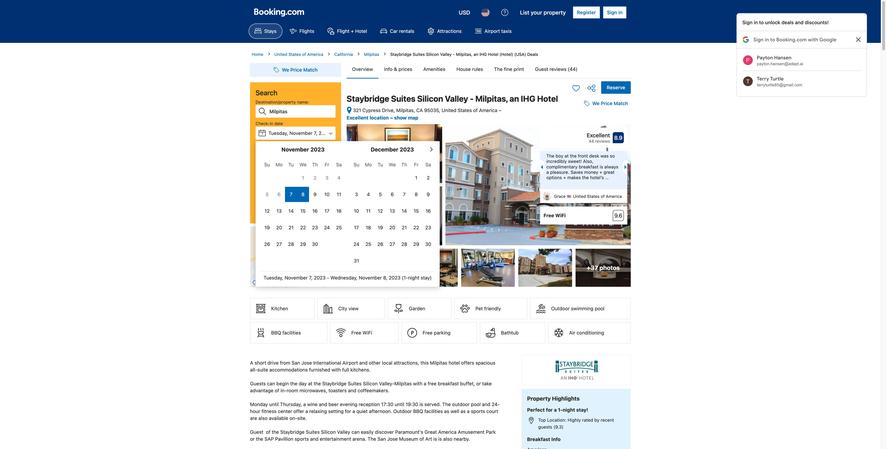 Task type: vqa. For each thing, say whether or not it's contained in the screenshot.
the years
no



Task type: locate. For each thing, give the bounding box(es) containing it.
9 for the 9 "checkbox"
[[427, 192, 430, 197]]

29 for the 29 november 2023 option
[[300, 242, 306, 247]]

1 horizontal spatial 17
[[354, 225, 359, 231]]

until right 17:30
[[395, 402, 405, 408]]

28 right 27 december 2023 option
[[402, 242, 408, 247]]

13 inside 13 december 2023 option
[[390, 208, 395, 214]]

11 inside checkbox
[[367, 208, 371, 214]]

in for sign in
[[619, 10, 623, 15]]

5 left 6 checkbox on the top left
[[379, 192, 382, 197]]

valley up entertainment
[[337, 430, 351, 436]]

states down flights link
[[289, 52, 301, 57]]

26 inside checkbox
[[378, 242, 384, 247]]

23 right 22 option
[[426, 225, 432, 231]]

1 22 from the left
[[300, 225, 306, 231]]

1 horizontal spatial sa
[[426, 162, 431, 168]]

18 right the 17 checkbox
[[366, 225, 371, 231]]

0 horizontal spatial outdoor
[[394, 409, 412, 415]]

1 for 1 option
[[416, 175, 418, 181]]

info left the &
[[384, 66, 393, 72]]

1 15 from the left
[[301, 208, 306, 214]]

1 horizontal spatial milpitas,
[[456, 52, 473, 57]]

0 vertical spatial excellent
[[347, 115, 369, 121]]

america
[[308, 52, 324, 57], [480, 108, 498, 113], [606, 194, 623, 199], [439, 430, 457, 436]]

2 15 from the left
[[414, 208, 419, 214]]

15 November 2023 checkbox
[[297, 204, 309, 219]]

great
[[604, 170, 615, 175]]

18 for 18 option
[[337, 208, 342, 214]]

3 right 2 option on the top left of page
[[326, 175, 329, 181]]

1 vertical spatial 11
[[367, 208, 371, 214]]

1 26 from the left
[[264, 242, 270, 247]]

price inside search "section"
[[291, 67, 302, 73]]

1 12 from the left
[[265, 208, 270, 214]]

valley down house
[[445, 94, 469, 104]]

1 horizontal spatial in
[[619, 10, 623, 15]]

17 inside checkbox
[[354, 225, 359, 231]]

december 2023
[[371, 146, 414, 153]]

0 vertical spatial date
[[275, 121, 283, 126]]

1 tu from the left
[[289, 162, 294, 168]]

4 inside checkbox
[[367, 192, 370, 197]]

next image
[[625, 165, 629, 169]]

guest inside a short drive from san jose international airport and other local attractions, this milpitas hotel offers spacious all-suite accommodations furnished with full kitchens. guests can begin the day at the staybridge suites silicon valley-milpitas with a free breakfast buffet, or take advantage of in-room microwaves, toasters and coffeemakers. monday until thursday, a wine and beer evening reception 17:30 until 19:30 is served. the outdoor pool and 24- hour fitness center offer a relaxing setting for a quiet afternoon. outdoor bbq facilities as well as a sports court are also available on-site. guest  of the staybridge suites silicon valley can easily discover paramount's great america amusement park or the sap pavillion sports and entertainment arena. the san jose museum of art is is also
[[250, 430, 264, 436]]

1 horizontal spatial room
[[311, 175, 322, 181]]

0 vertical spatial 11
[[337, 192, 341, 197]]

14 inside option
[[289, 208, 294, 214]]

0 horizontal spatial 16
[[313, 208, 318, 214]]

2 grid from the left
[[351, 158, 435, 269]]

21 inside checkbox
[[402, 225, 407, 231]]

1 20 from the left
[[276, 225, 282, 231]]

2 20 from the left
[[390, 225, 396, 231]]

16
[[313, 208, 318, 214], [426, 208, 431, 214]]

united states of america down flights link
[[275, 52, 324, 57]]

2 vertical spatial +
[[564, 175, 567, 180]]

24
[[324, 225, 330, 231], [354, 242, 360, 247]]

1 fr from the left
[[325, 162, 330, 168]]

(44)
[[568, 66, 578, 72]]

november for tuesday, november 7, 2023 - wednesday, november 8, 2023 (1-night stay)
[[285, 275, 308, 281]]

4 for 4 november 2023 option
[[338, 175, 341, 181]]

20 right 19 checkbox on the left
[[390, 225, 396, 231]]

1- inside search "section"
[[256, 163, 260, 168]]

9 inside option
[[314, 192, 317, 197]]

2 9 from the left
[[427, 192, 430, 197]]

3 November 2023 checkbox
[[321, 170, 333, 186]]

19:30
[[406, 402, 419, 408]]

ihg for staybridge suites silicon valley - milpitas, an ihg hotel (hotel) (usa) deals
[[480, 52, 487, 57]]

1 vertical spatial or
[[250, 437, 255, 442]]

7 November 2023 checkbox
[[285, 187, 297, 202]]

0 horizontal spatial 18
[[337, 208, 342, 214]]

0 vertical spatial jose
[[302, 361, 312, 366]]

9 inside "checkbox"
[[427, 192, 430, 197]]

free down view
[[352, 330, 362, 336]]

beer
[[329, 402, 339, 408]]

2 16 from the left
[[426, 208, 431, 214]]

19 November 2023 checkbox
[[261, 220, 273, 236]]

a down 'outdoor'
[[467, 409, 470, 415]]

the fine print link
[[489, 60, 530, 78]]

1 vertical spatial 7,
[[309, 275, 313, 281]]

states down hotel's
[[588, 194, 600, 199]]

8 for 8 november 2023 checkbox
[[302, 192, 305, 197]]

until up fitness at bottom
[[269, 402, 279, 408]]

2 8 from the left
[[415, 192, 418, 197]]

1 6 from the left
[[278, 192, 281, 197]]

20 inside checkbox
[[390, 225, 396, 231]]

12 December 2023 checkbox
[[375, 204, 387, 219]]

map
[[408, 115, 419, 121]]

1 vertical spatial milpitas,
[[476, 94, 508, 104]]

or left take
[[477, 381, 481, 387]]

room down begin
[[287, 388, 299, 394]]

stay)
[[421, 275, 432, 281]]

america inside a short drive from san jose international airport and other local attractions, this milpitas hotel offers spacious all-suite accommodations furnished with full kitchens. guests can begin the day at the staybridge suites silicon valley-milpitas with a free breakfast buffet, or take advantage of in-room microwaves, toasters and coffeemakers. monday until thursday, a wine and beer evening reception 17:30 until 19:30 is served. the outdoor pool and 24- hour fitness center offer a relaxing setting for a quiet afternoon. outdoor bbq facilities as well as a sports court are also available on-site. guest  of the staybridge suites silicon valley can easily discover paramount's great america amusement park or the sap pavillion sports and entertainment arena. the san jose museum of art is is also
[[439, 430, 457, 436]]

7 for 7 'checkbox'
[[403, 192, 406, 197]]

6 inside checkbox
[[391, 192, 394, 197]]

great
[[425, 430, 437, 436]]

wifi inside button
[[363, 330, 373, 336]]

0 horizontal spatial 6
[[278, 192, 281, 197]]

a up "options"
[[547, 170, 549, 175]]

1 horizontal spatial 7,
[[314, 130, 318, 136]]

outdoor inside a short drive from san jose international airport and other local attractions, this milpitas hotel offers spacious all-suite accommodations furnished with full kitchens. guests can begin the day at the staybridge suites silicon valley-milpitas with a free breakfast buffet, or take advantage of in-room microwaves, toasters and coffeemakers. monday until thursday, a wine and beer evening reception 17:30 until 19:30 is served. the outdoor pool and 24- hour fitness center offer a relaxing setting for a quiet afternoon. outdoor bbq facilities as well as a sports court are also available on-site. guest  of the staybridge suites silicon valley can easily discover paramount's great america amusement park or the sap pavillion sports and entertainment arena. the san jose museum of art is is also
[[394, 409, 412, 415]]

1 su from the left
[[264, 162, 270, 168]]

2023 up november 2023
[[319, 130, 331, 136]]

7 December 2023 checkbox
[[399, 187, 411, 202]]

28 for 28 november 2023 "option"
[[288, 242, 294, 247]]

friendly
[[485, 306, 501, 312]]

1 21 from the left
[[289, 225, 294, 231]]

1 14 from the left
[[289, 208, 294, 214]]

29 inside checkbox
[[414, 242, 420, 247]]

valley-
[[379, 381, 395, 387]]

air conditioning
[[570, 330, 605, 336]]

or
[[477, 381, 481, 387], [250, 437, 255, 442]]

20 inside 'option'
[[276, 225, 282, 231]]

10 right 9 option
[[325, 192, 330, 197]]

name:
[[297, 100, 309, 105]]

1 horizontal spatial 29
[[414, 242, 420, 247]]

swimming
[[572, 306, 594, 312]]

excellent
[[347, 115, 369, 121], [587, 132, 611, 139]]

10 December 2023 checkbox
[[351, 204, 363, 219]]

0 vertical spatial wednesday,
[[269, 151, 296, 157]]

breakfast down also,
[[579, 164, 599, 170]]

27 for 27 option
[[277, 242, 282, 247]]

27 for 27 december 2023 option
[[390, 242, 396, 247]]

are
[[250, 416, 257, 422]]

16 right 15 option
[[313, 208, 318, 214]]

at right the boy
[[565, 154, 569, 159]]

2 6 from the left
[[391, 192, 394, 197]]

mo up '0' in the left of the page
[[276, 162, 283, 168]]

silicon
[[426, 52, 439, 57], [418, 94, 444, 104], [363, 381, 378, 387], [321, 430, 336, 436]]

america inside 321 cypress drive, milpitas, ca 95035, united states of america – excellent location – show map
[[480, 108, 498, 113]]

attractions
[[438, 28, 462, 34]]

free inside free parking button
[[423, 330, 433, 336]]

4 November 2023 checkbox
[[333, 170, 345, 186]]

until
[[269, 402, 279, 408], [395, 402, 405, 408]]

so
[[610, 154, 615, 159]]

23 inside 23 december 2023 checkbox
[[426, 225, 432, 231]]

milpitas, for staybridge suites silicon valley - milpitas, an ihg hotel (hotel) (usa) deals
[[456, 52, 473, 57]]

2 inside 2 option
[[314, 175, 317, 181]]

31 December 2023 checkbox
[[351, 254, 363, 269]]

1 as from the left
[[445, 409, 450, 415]]

17 inside 17 checkbox
[[325, 208, 330, 214]]

city
[[339, 306, 348, 312]]

wednesday, november 8, 2023
[[269, 151, 339, 157]]

13 inside option
[[277, 208, 282, 214]]

1 vertical spatial –
[[390, 115, 393, 121]]

1 vertical spatial an
[[510, 94, 520, 104]]

in for check-in date
[[270, 121, 273, 126]]

states down staybridge suites silicon valley - milpitas, an ihg hotel
[[458, 108, 472, 113]]

2 th from the left
[[402, 162, 408, 168]]

always
[[605, 164, 619, 170]]

(usa)
[[515, 52, 527, 57]]

milpitas, inside 321 cypress drive, milpitas, ca 95035, united states of america – excellent location – show map
[[397, 108, 415, 113]]

2 29 from the left
[[414, 242, 420, 247]]

wednesday, down 31 december 2023 "option"
[[331, 275, 358, 281]]

0 vertical spatial in
[[619, 10, 623, 15]]

2023 down tuesday, november 7, 2023 on the left top
[[311, 146, 325, 153]]

0 horizontal spatial price
[[291, 67, 302, 73]]

0 vertical spatial check-
[[256, 121, 270, 126]]

sa for november 2023
[[336, 162, 342, 168]]

2 13 from the left
[[390, 208, 395, 214]]

1 23 from the left
[[312, 225, 318, 231]]

price for the bottommost "we price match" dropdown button
[[601, 101, 613, 106]]

10 left the 11 december 2023 checkbox
[[354, 208, 359, 214]]

13 December 2023 checkbox
[[387, 204, 399, 219]]

bbq inside button
[[271, 330, 281, 336]]

2 horizontal spatial for
[[546, 408, 553, 413]]

1 horizontal spatial hotel
[[488, 52, 499, 57]]

i'm traveling for work
[[262, 189, 303, 194]]

0 vertical spatial -
[[453, 52, 455, 57]]

18 for 18 december 2023 option
[[366, 225, 371, 231]]

7
[[262, 132, 264, 136], [290, 192, 293, 197], [403, 192, 406, 197]]

27 December 2023 checkbox
[[387, 237, 399, 252]]

12 inside "12" checkbox
[[265, 208, 270, 214]]

0 horizontal spatial 3
[[326, 175, 329, 181]]

pool inside button
[[595, 306, 605, 312]]

staybridge
[[391, 52, 412, 57], [347, 94, 390, 104], [323, 381, 347, 387], [281, 430, 305, 436]]

valley up amenities
[[441, 52, 452, 57]]

room right "1" option
[[311, 175, 322, 181]]

0 horizontal spatial 25
[[336, 225, 342, 231]]

wifi down "city view" button
[[363, 330, 373, 336]]

2 horizontal spatial united
[[574, 194, 587, 199]]

2 14 from the left
[[402, 208, 407, 214]]

jose up furnished
[[302, 361, 312, 366]]

an for staybridge suites silicon valley - milpitas, an ihg hotel (hotel) (usa) deals
[[474, 52, 479, 57]]

sign left 'to' in the top right of the page
[[743, 20, 753, 25]]

excellent location – show map button
[[347, 115, 419, 121]]

0 vertical spatial 3
[[326, 175, 329, 181]]

at inside a short drive from san jose international airport and other local attractions, this milpitas hotel offers spacious all-suite accommodations furnished with full kitchens. guests can begin the day at the staybridge suites silicon valley-milpitas with a free breakfast buffet, or take advantage of in-room microwaves, toasters and coffeemakers. monday until thursday, a wine and beer evening reception 17:30 until 19:30 is served. the outdoor pool and 24- hour fitness center offer a relaxing setting for a quiet afternoon. outdoor bbq facilities as well as a sports court are also available on-site. guest  of the staybridge suites silicon valley can easily discover paramount's great america amusement park or the sap pavillion sports and entertainment arena. the san jose museum of art is is also
[[308, 381, 313, 387]]

2 19 from the left
[[378, 225, 383, 231]]

0 horizontal spatial mo
[[276, 162, 283, 168]]

scored 8.9 element
[[613, 132, 625, 143]]

29
[[300, 242, 306, 247], [414, 242, 420, 247]]

1 th from the left
[[312, 162, 318, 168]]

8 November 2023 checkbox
[[297, 187, 309, 202]]

sa for december 2023
[[426, 162, 431, 168]]

22 for 22 option
[[414, 225, 420, 231]]

1 vertical spatial facilities
[[425, 409, 443, 415]]

of down hotel's
[[601, 194, 605, 199]]

4 inside option
[[338, 175, 341, 181]]

12 left the 13 november 2023 option
[[265, 208, 270, 214]]

1 vertical spatial excellent
[[587, 132, 611, 139]]

2 mo from the left
[[365, 162, 372, 168]]

advantage
[[250, 388, 274, 394]]

guests
[[539, 425, 553, 430]]

2 26 from the left
[[378, 242, 384, 247]]

facilities inside a short drive from san jose international airport and other local attractions, this milpitas hotel offers spacious all-suite accommodations furnished with full kitchens. guests can begin the day at the staybridge suites silicon valley-milpitas with a free breakfast buffet, or take advantage of in-room microwaves, toasters and coffeemakers. monday until thursday, a wine and beer evening reception 17:30 until 19:30 is served. the outdoor pool and 24- hour fitness center offer a relaxing setting for a quiet afternoon. outdoor bbq facilities as well as a sports court are also available on-site. guest  of the staybridge suites silicon valley can easily discover paramount's great america amusement park or the sap pavillion sports and entertainment arena. the san jose museum of art is is also
[[425, 409, 443, 415]]

in inside search "section"
[[270, 121, 273, 126]]

airport
[[485, 28, 500, 34], [343, 361, 358, 366]]

recent
[[601, 418, 615, 423]]

19 inside option
[[265, 225, 270, 231]]

for inside search "section"
[[287, 189, 293, 194]]

27
[[277, 242, 282, 247], [390, 242, 396, 247]]

ihg down print
[[521, 94, 536, 104]]

sign for sign in to unlock deals and discounts!
[[743, 20, 753, 25]]

1 horizontal spatial ihg
[[521, 94, 536, 104]]

tu for december 2023
[[378, 162, 383, 168]]

1 horizontal spatial 9
[[427, 192, 430, 197]]

outdoor swimming pool
[[552, 306, 605, 312]]

1 horizontal spatial sign
[[743, 20, 753, 25]]

0 horizontal spatial +
[[351, 28, 354, 34]]

3 inside option
[[355, 192, 358, 197]]

24 inside option
[[354, 242, 360, 247]]

0 horizontal spatial breakfast
[[438, 381, 459, 387]]

0 horizontal spatial airport
[[343, 361, 358, 366]]

15 inside 15 option
[[301, 208, 306, 214]]

2 inside 2 december 2023 checkbox
[[427, 175, 430, 181]]

2 horizontal spatial 2
[[427, 175, 430, 181]]

12
[[265, 208, 270, 214], [378, 208, 383, 214]]

1 8 from the left
[[302, 192, 305, 197]]

18 inside 18 december 2023 option
[[366, 225, 371, 231]]

check- up the check-out date
[[256, 121, 270, 126]]

7 inside checkbox
[[290, 192, 293, 197]]

facilities down kitchen "button"
[[283, 330, 301, 336]]

1 27 from the left
[[277, 242, 282, 247]]

· left '0' in the left of the page
[[278, 175, 280, 181]]

1 horizontal spatial 11
[[367, 208, 371, 214]]

2 until from the left
[[395, 402, 405, 408]]

we
[[282, 67, 289, 73], [593, 101, 600, 106], [300, 162, 307, 168], [389, 162, 396, 168]]

8, up 3 checkbox
[[321, 151, 326, 157]]

free inside free wifi button
[[352, 330, 362, 336]]

2 23 from the left
[[426, 225, 432, 231]]

check-
[[256, 121, 270, 126], [256, 142, 270, 147]]

outdoor left swimming
[[552, 306, 570, 312]]

1 grid from the left
[[261, 158, 345, 252]]

0 horizontal spatial 5
[[266, 192, 269, 197]]

we price match button down reserve button
[[582, 97, 631, 110]]

check- up 1-night stay
[[256, 142, 270, 147]]

we price match down reserve button
[[593, 101, 629, 106]]

23 December 2023 checkbox
[[423, 220, 435, 236]]

12 for "12" checkbox at the left of the page
[[265, 208, 270, 214]]

15 right 14 checkbox
[[414, 208, 419, 214]]

hotel's
[[591, 175, 605, 180]]

grid
[[261, 158, 345, 252], [351, 158, 435, 269]]

mo for november
[[276, 162, 283, 168]]

also
[[259, 416, 268, 422]]

2 horizontal spatial states
[[588, 194, 600, 199]]

11 December 2023 checkbox
[[363, 204, 375, 219]]

hotel left (hotel)
[[488, 52, 499, 57]]

list your property
[[521, 9, 566, 16]]

1 horizontal spatial wifi
[[556, 213, 566, 219]]

the boy at the front desk was so incredibly sweet! also, complimentary breakfast is always a pleasure. saves money + great options + makes the hotel's …
[[547, 154, 619, 180]]

0 horizontal spatial until
[[269, 402, 279, 408]]

15 inside 15 december 2023 checkbox
[[414, 208, 419, 214]]

1 horizontal spatial 15
[[414, 208, 419, 214]]

5 December 2023 checkbox
[[375, 187, 387, 202]]

1 horizontal spatial 25
[[366, 242, 372, 247]]

1 19 from the left
[[265, 225, 270, 231]]

2 22 from the left
[[414, 225, 420, 231]]

24 November 2023 checkbox
[[321, 220, 333, 236]]

1 horizontal spatial 1
[[307, 175, 309, 181]]

we price match for the bottommost "we price match" dropdown button
[[593, 101, 629, 106]]

16 November 2023 checkbox
[[309, 204, 321, 219]]

room inside a short drive from san jose international airport and other local attractions, this milpitas hotel offers spacious all-suite accommodations furnished with full kitchens. guests can begin the day at the staybridge suites silicon valley-milpitas with a free breakfast buffet, or take advantage of in-room microwaves, toasters and coffeemakers. monday until thursday, a wine and beer evening reception 17:30 until 19:30 is served. the outdoor pool and 24- hour fitness center offer a relaxing setting for a quiet afternoon. outdoor bbq facilities as well as a sports court are also available on-site. guest  of the staybridge suites silicon valley can easily discover paramount's great america amusement park or the sap pavillion sports and entertainment arena. the san jose museum of art is is also
[[287, 388, 299, 394]]

1 16 from the left
[[313, 208, 318, 214]]

14 November 2023 checkbox
[[285, 204, 297, 219]]

2 check- from the top
[[256, 142, 270, 147]]

for left work
[[287, 189, 293, 194]]

29 December 2023 checkbox
[[411, 237, 423, 252]]

1 13 from the left
[[277, 208, 282, 214]]

free
[[428, 381, 437, 387]]

17 for 17 checkbox
[[325, 208, 330, 214]]

san up "accommodations"
[[292, 361, 300, 366]]

0 horizontal spatial room
[[287, 388, 299, 394]]

sa
[[336, 162, 342, 168], [426, 162, 431, 168]]

0 vertical spatial 1-
[[256, 163, 260, 168]]

1 9 from the left
[[314, 192, 317, 197]]

1 horizontal spatial reviews
[[596, 139, 611, 144]]

the left day
[[290, 381, 298, 387]]

6 inside checkbox
[[278, 192, 281, 197]]

7 left work
[[290, 192, 293, 197]]

0 horizontal spatial sa
[[336, 162, 342, 168]]

2 vertical spatial states
[[588, 194, 600, 199]]

4 for 4 december 2023 checkbox
[[367, 192, 370, 197]]

2 fr from the left
[[414, 162, 419, 168]]

valley for staybridge suites silicon valley - milpitas, an ihg hotel
[[445, 94, 469, 104]]

30 inside option
[[426, 242, 432, 247]]

1 horizontal spatial fr
[[414, 162, 419, 168]]

room inside button
[[311, 175, 322, 181]]

1 vertical spatial -
[[470, 94, 474, 104]]

2 12 from the left
[[378, 208, 383, 214]]

the fine print
[[495, 66, 524, 72]]

and right the deals
[[796, 20, 804, 25]]

tu down wednesday, november 8, 2023 button
[[289, 162, 294, 168]]

1 horizontal spatial -
[[453, 52, 455, 57]]

2 28 from the left
[[402, 242, 408, 247]]

30 for 30 november 2023 "option"
[[312, 242, 318, 247]]

2 horizontal spatial 7
[[403, 192, 406, 197]]

1 check- from the top
[[256, 121, 270, 126]]

air
[[570, 330, 576, 336]]

1 horizontal spatial breakfast
[[579, 164, 599, 170]]

suites up amenities
[[413, 52, 425, 57]]

21 inside option
[[289, 225, 294, 231]]

excellent up 44
[[587, 132, 611, 139]]

or left sap
[[250, 437, 255, 442]]

2 27 from the left
[[390, 242, 396, 247]]

30 inside "option"
[[312, 242, 318, 247]]

pool right swimming
[[595, 306, 605, 312]]

an
[[474, 52, 479, 57], [510, 94, 520, 104]]

all-
[[250, 367, 258, 373]]

the inside the boy at the front desk was so incredibly sweet! also, complimentary breakfast is always a pleasure. saves money + great options + makes the hotel's …
[[547, 154, 555, 159]]

grace
[[555, 194, 566, 199]]

sign in link
[[603, 6, 627, 19]]

rated excellent element
[[544, 131, 611, 140]]

was
[[601, 154, 609, 159]]

price down united states of america link at the top of page
[[291, 67, 302, 73]]

24 inside option
[[324, 225, 330, 231]]

1 vertical spatial 10
[[354, 208, 359, 214]]

evening
[[340, 402, 358, 408]]

breakfast inside the boy at the front desk was so incredibly sweet! also, complimentary breakfast is always a pleasure. saves money + great options + makes the hotel's …
[[579, 164, 599, 170]]

14 right the 13 november 2023 option
[[289, 208, 294, 214]]

of
[[302, 52, 306, 57], [474, 108, 478, 113], [601, 194, 605, 199], [275, 388, 280, 394], [266, 430, 271, 436], [420, 437, 424, 442]]

3
[[326, 175, 329, 181], [355, 192, 358, 197]]

2 sa from the left
[[426, 162, 431, 168]]

0 horizontal spatial tu
[[289, 162, 294, 168]]

29 right 28 november 2023 "option"
[[300, 242, 306, 247]]

room
[[311, 175, 322, 181], [287, 388, 299, 394]]

mo for december
[[365, 162, 372, 168]]

30 right the 29 november 2023 option
[[312, 242, 318, 247]]

2 for 2 december 2023 checkbox
[[427, 175, 430, 181]]

1 horizontal spatial 12
[[378, 208, 383, 214]]

mo down december
[[365, 162, 372, 168]]

1 inside 1 option
[[416, 175, 418, 181]]

november for wednesday, november 8, 2023
[[297, 151, 320, 157]]

1-
[[256, 163, 260, 168], [559, 408, 563, 413]]

tu down december
[[378, 162, 383, 168]]

16 for 16 checkbox on the left top of the page
[[426, 208, 431, 214]]

0 horizontal spatial -
[[327, 275, 329, 281]]

- inside search "section"
[[327, 275, 329, 281]]

23 inside 23 option
[[312, 225, 318, 231]]

29 for 29 checkbox
[[414, 242, 420, 247]]

7 inside 'checkbox'
[[403, 192, 406, 197]]

30 for '30' option
[[426, 242, 432, 247]]

take
[[483, 381, 492, 387]]

16 right 15 december 2023 checkbox
[[426, 208, 431, 214]]

0 horizontal spatial th
[[312, 162, 318, 168]]

milpitas, for staybridge suites silicon valley - milpitas, an ihg hotel
[[476, 94, 508, 104]]

0 vertical spatial valley
[[441, 52, 452, 57]]

2 adults · 0 children · 1 room
[[259, 175, 322, 181]]

6 November 2023 checkbox
[[273, 187, 285, 202]]

1 horizontal spatial 5
[[379, 192, 382, 197]]

0 horizontal spatial free
[[352, 330, 362, 336]]

we price match down united states of america link at the top of page
[[282, 67, 318, 73]]

th for december
[[402, 162, 408, 168]]

search inside button
[[287, 204, 305, 210]]

0 horizontal spatial an
[[474, 52, 479, 57]]

match down united states of america link at the top of page
[[304, 67, 318, 73]]

of left in-
[[275, 388, 280, 394]]

overview
[[353, 66, 373, 72]]

2 vertical spatial valley
[[337, 430, 351, 436]]

flight + hotel
[[337, 28, 367, 34]]

1 December 2023 checkbox
[[411, 170, 423, 186]]

2 for 2 option on the top left of page
[[314, 175, 317, 181]]

staybridge suites silicon valley - milpitas, an ihg hotel (hotel) (usa) deals link
[[391, 52, 539, 57]]

an for staybridge suites silicon valley - milpitas, an ihg hotel
[[510, 94, 520, 104]]

26 for 26 november 2023 'option'
[[264, 242, 270, 247]]

overview link
[[347, 60, 379, 78]]

milpitas down attractions,
[[395, 381, 412, 387]]

su
[[264, 162, 270, 168], [354, 162, 360, 168]]

3 December 2023 checkbox
[[351, 187, 363, 202]]

2 December 2023 checkbox
[[423, 170, 435, 186]]

search section
[[248, 58, 440, 288]]

silicon up amenities
[[426, 52, 439, 57]]

1 sa from the left
[[336, 162, 342, 168]]

26 inside 'option'
[[264, 242, 270, 247]]

0 horizontal spatial 26
[[264, 242, 270, 247]]

staybridge suites image
[[555, 360, 600, 381]]

info down (9.3)
[[552, 437, 561, 443]]

2 vertical spatial -
[[327, 275, 329, 281]]

1 inside option
[[302, 175, 304, 181]]

booking.com image
[[254, 8, 304, 17]]

25 inside checkbox
[[366, 242, 372, 247]]

1 vertical spatial 1-
[[559, 408, 563, 413]]

2 5 from the left
[[379, 192, 382, 197]]

bbq facilities button
[[250, 323, 328, 344]]

2 left adults
[[259, 175, 262, 181]]

8 inside 8 november 2023 checkbox
[[302, 192, 305, 197]]

28 inside "option"
[[288, 242, 294, 247]]

0 horizontal spatial fr
[[325, 162, 330, 168]]

19 inside checkbox
[[378, 225, 383, 231]]

25 November 2023 checkbox
[[333, 220, 345, 236]]

milpitas, up show
[[397, 108, 415, 113]]

we price match inside search "section"
[[282, 67, 318, 73]]

pet friendly
[[476, 306, 501, 312]]

pleasure.
[[551, 170, 570, 175]]

18 inside 18 option
[[337, 208, 342, 214]]

deals
[[782, 20, 795, 25]]

1 vertical spatial info
[[552, 437, 561, 443]]

1 30 from the left
[[312, 242, 318, 247]]

facilities down "served."
[[425, 409, 443, 415]]

we price match button down united states of america link at the top of page
[[271, 64, 321, 76]]

search down the 7 november 2023 checkbox at top left
[[287, 204, 305, 210]]

24 December 2023 checkbox
[[351, 237, 363, 252]]

25 for 25 december 2023 checkbox
[[366, 242, 372, 247]]

26 left 27 option
[[264, 242, 270, 247]]

0 vertical spatial hotel
[[356, 28, 367, 34]]

9
[[314, 192, 317, 197], [427, 192, 430, 197]]

0 vertical spatial tuesday,
[[269, 130, 288, 136]]

car rentals link
[[375, 24, 421, 39]]

2 right 1 option
[[427, 175, 430, 181]]

fr for november 2023
[[325, 162, 330, 168]]

29 inside option
[[300, 242, 306, 247]]

0 horizontal spatial 21
[[289, 225, 294, 231]]

12 inside 12 checkbox
[[378, 208, 383, 214]]

november inside button
[[297, 151, 320, 157]]

20 right 19 november 2023 option
[[276, 225, 282, 231]]

served.
[[425, 402, 441, 408]]

in for sign in to unlock deals and discounts!
[[755, 20, 759, 25]]

scored 9.6 element
[[613, 210, 625, 221]]

pool right 'outdoor'
[[471, 402, 481, 408]]

0 horizontal spatial 24
[[324, 225, 330, 231]]

2 tu from the left
[[378, 162, 383, 168]]

1-night stay
[[256, 163, 279, 168]]

unlock
[[766, 20, 781, 25]]

1 horizontal spatial with
[[413, 381, 423, 387]]

accommodations
[[270, 367, 308, 373]]

24 for 24 option
[[324, 225, 330, 231]]

1 vertical spatial at
[[308, 381, 313, 387]]

1 horizontal spatial 3
[[355, 192, 358, 197]]

1 28 from the left
[[288, 242, 294, 247]]

of left art
[[420, 437, 424, 442]]

1 mo from the left
[[276, 162, 283, 168]]

3 inside checkbox
[[326, 175, 329, 181]]

6 for the 6 checkbox
[[278, 192, 281, 197]]

1 horizontal spatial we price match button
[[582, 97, 631, 110]]

11 inside option
[[337, 192, 341, 197]]

+ right flight
[[351, 28, 354, 34]]

8 inside 8 december 2023 checkbox
[[415, 192, 418, 197]]

0 vertical spatial 4
[[338, 175, 341, 181]]

2 30 from the left
[[426, 242, 432, 247]]

check-out date
[[256, 142, 286, 147]]

staybridge suites silicon valley - milpitas, an ihg hotel
[[347, 94, 559, 104]]

1 horizontal spatial +
[[564, 175, 567, 180]]

fitness
[[262, 409, 277, 415]]

states inside 321 cypress drive, milpitas, ca 95035, united states of america – excellent location – show map
[[458, 108, 472, 113]]

0 vertical spatial states
[[289, 52, 301, 57]]

9 December 2023 checkbox
[[423, 187, 435, 202]]

0 horizontal spatial united states of america
[[275, 52, 324, 57]]

29 November 2023 checkbox
[[297, 237, 309, 252]]

for down property highlights
[[546, 408, 553, 413]]

prices
[[399, 66, 413, 72]]

for inside a short drive from san jose international airport and other local attractions, this milpitas hotel offers spacious all-suite accommodations furnished with full kitchens. guests can begin the day at the staybridge suites silicon valley-milpitas with a free breakfast buffet, or take advantage of in-room microwaves, toasters and coffeemakers. monday until thursday, a wine and beer evening reception 17:30 until 19:30 is served. the outdoor pool and 24- hour fitness center offer a relaxing setting for a quiet afternoon. outdoor bbq facilities as well as a sports court are also available on-site. guest  of the staybridge suites silicon valley can easily discover paramount's great america amusement park or the sap pavillion sports and entertainment arena. the san jose museum of art is is also
[[345, 409, 352, 415]]

hotel for staybridge suites silicon valley - milpitas, an ihg hotel (hotel) (usa) deals
[[488, 52, 499, 57]]

25 inside checkbox
[[336, 225, 342, 231]]

outdoor inside button
[[552, 306, 570, 312]]

- for staybridge suites silicon valley - milpitas, an ihg hotel (hotel) (usa) deals
[[453, 52, 455, 57]]

match inside search "section"
[[304, 67, 318, 73]]

3 left 4 december 2023 checkbox
[[355, 192, 358, 197]]

free
[[544, 213, 555, 219], [352, 330, 362, 336], [423, 330, 433, 336]]

0 vertical spatial 7,
[[314, 130, 318, 136]]

1 vertical spatial states
[[458, 108, 472, 113]]

th up 2 option on the top left of page
[[312, 162, 318, 168]]

0 horizontal spatial 7
[[262, 132, 264, 136]]

su for december
[[354, 162, 360, 168]]

25
[[336, 225, 342, 231], [366, 242, 372, 247]]

…
[[606, 175, 609, 180]]

10 November 2023 checkbox
[[321, 187, 333, 202]]

united down makes
[[574, 194, 587, 199]]

28 November 2023 checkbox
[[285, 237, 297, 252]]

1 29 from the left
[[300, 242, 306, 247]]

airport up full
[[343, 361, 358, 366]]

1 vertical spatial sign
[[743, 20, 753, 25]]

- for staybridge suites silicon valley - milpitas, an ihg hotel
[[470, 94, 474, 104]]

1 vertical spatial hotel
[[488, 52, 499, 57]]

2 21 from the left
[[402, 225, 407, 231]]

sports right pavillion
[[295, 437, 309, 442]]

20
[[276, 225, 282, 231], [390, 225, 396, 231]]

fr up 1 option
[[414, 162, 419, 168]]

25 right "24" option
[[366, 242, 372, 247]]

pool inside a short drive from san jose international airport and other local attractions, this milpitas hotel offers spacious all-suite accommodations furnished with full kitchens. guests can begin the day at the staybridge suites silicon valley-milpitas with a free breakfast buffet, or take advantage of in-room microwaves, toasters and coffeemakers. monday until thursday, a wine and beer evening reception 17:30 until 19:30 is served. the outdoor pool and 24- hour fitness center offer a relaxing setting for a quiet afternoon. outdoor bbq facilities as well as a sports court are also available on-site. guest  of the staybridge suites silicon valley can easily discover paramount's great america amusement park or the sap pavillion sports and entertainment arena. the san jose museum of art is is also
[[471, 402, 481, 408]]

28 inside checkbox
[[402, 242, 408, 247]]

0 horizontal spatial bbq
[[271, 330, 281, 336]]

silicon up coffeemakers.
[[363, 381, 378, 387]]

20 for 20 checkbox
[[390, 225, 396, 231]]

pool
[[595, 306, 605, 312], [471, 402, 481, 408]]

7 for the 7 november 2023 checkbox at top left
[[290, 192, 293, 197]]

previous image
[[539, 165, 543, 169]]

0 horizontal spatial 19
[[265, 225, 270, 231]]

free wifi down view
[[352, 330, 373, 336]]

2 su from the left
[[354, 162, 360, 168]]

14 inside checkbox
[[402, 208, 407, 214]]

4
[[338, 175, 341, 181], [367, 192, 370, 197]]

breakfast info
[[528, 437, 561, 443]]



Task type: describe. For each thing, give the bounding box(es) containing it.
22 November 2023 checkbox
[[297, 220, 309, 236]]

14 December 2023 checkbox
[[399, 204, 411, 219]]

free parking
[[423, 330, 451, 336]]

14 for 14 checkbox
[[402, 208, 407, 214]]

excellent 44 reviews
[[587, 132, 611, 144]]

25 December 2023 checkbox
[[363, 237, 375, 252]]

your
[[531, 9, 543, 16]]

10 for 10 option
[[325, 192, 330, 197]]

0 horizontal spatial night
[[260, 163, 270, 168]]

and up the kitchens.
[[360, 361, 368, 366]]

free for free wifi button
[[352, 330, 362, 336]]

options
[[547, 175, 563, 180]]

7, for tuesday, november 7, 2023
[[314, 130, 318, 136]]

deals
[[528, 52, 539, 57]]

16 December 2023 checkbox
[[423, 204, 435, 219]]

tuesday, november 7, 2023 - wednesday, november 8, 2023 (1-night stay)
[[264, 275, 432, 281]]

full
[[343, 367, 349, 373]]

17 December 2023 checkbox
[[351, 220, 363, 236]]

1 horizontal spatial info
[[552, 437, 561, 443]]

match for the bottommost "we price match" dropdown button
[[614, 101, 629, 106]]

sign for sign in
[[608, 10, 618, 15]]

8 December 2023 checkbox
[[411, 187, 423, 202]]

valley for staybridge suites silicon valley - milpitas, an ihg hotel (hotel) (usa) deals
[[441, 52, 452, 57]]

and up court
[[483, 402, 491, 408]]

list your property link
[[516, 4, 571, 21]]

we price match button inside search "section"
[[271, 64, 321, 76]]

a up location:
[[555, 408, 557, 413]]

hotel for staybridge suites silicon valley - milpitas, an ihg hotel
[[538, 94, 559, 104]]

26 December 2023 checkbox
[[375, 237, 387, 252]]

guest reviews (44) link
[[530, 60, 584, 78]]

wednesday, inside button
[[269, 151, 296, 157]]

excellent inside 321 cypress drive, milpitas, ca 95035, united states of america – excellent location – show map
[[347, 115, 369, 121]]

23 November 2023 checkbox
[[309, 220, 321, 236]]

1 horizontal spatial 1-
[[559, 408, 563, 413]]

1 horizontal spatial free wifi
[[544, 213, 566, 219]]

2 · from the left
[[304, 175, 306, 181]]

offer
[[294, 409, 304, 415]]

19 December 2023 checkbox
[[375, 220, 387, 236]]

1 November 2023 checkbox
[[297, 170, 309, 186]]

valley inside a short drive from san jose international airport and other local attractions, this milpitas hotel offers spacious all-suite accommodations furnished with full kitchens. guests can begin the day at the staybridge suites silicon valley-milpitas with a free breakfast buffet, or take advantage of in-room microwaves, toasters and coffeemakers. monday until thursday, a wine and beer evening reception 17:30 until 19:30 is served. the outdoor pool and 24- hour fitness center offer a relaxing setting for a quiet afternoon. outdoor bbq facilities as well as a sports court are also available on-site. guest  of the staybridge suites silicon valley can easily discover paramount's great america amusement park or the sap pavillion sports and entertainment arena. the san jose museum of art is is also
[[337, 430, 351, 436]]

breakfast inside a short drive from san jose international airport and other local attractions, this milpitas hotel offers spacious all-suite accommodations furnished with full kitchens. guests can begin the day at the staybridge suites silicon valley-milpitas with a free breakfast buffet, or take advantage of in-room microwaves, toasters and coffeemakers. monday until thursday, a wine and beer evening reception 17:30 until 19:30 is served. the outdoor pool and 24- hour fitness center offer a relaxing setting for a quiet afternoon. outdoor bbq facilities as well as a sports court are also available on-site. guest  of the staybridge suites silicon valley can easily discover paramount's great america amusement park or the sap pavillion sports and entertainment arena. the san jose museum of art is is also
[[438, 381, 459, 387]]

8, inside button
[[321, 151, 326, 157]]

property
[[528, 396, 551, 402]]

destination/property
[[256, 100, 296, 105]]

2 as from the left
[[461, 409, 466, 415]]

25 for 25 checkbox
[[336, 225, 342, 231]]

su for november
[[264, 162, 270, 168]]

1 vertical spatial san
[[378, 437, 386, 442]]

23 for 23 option
[[312, 225, 318, 231]]

top location: highly rated by recent guests (9.3)
[[539, 418, 615, 430]]

18 December 2023 checkbox
[[363, 220, 375, 236]]

kitchen
[[271, 306, 288, 312]]

24 for "24" option
[[354, 242, 360, 247]]

the left fine
[[495, 66, 503, 72]]

kitchen button
[[250, 298, 315, 320]]

international
[[314, 361, 341, 366]]

1 horizontal spatial or
[[477, 381, 481, 387]]

(1-
[[402, 275, 408, 281]]

suites down 'site.'
[[306, 430, 320, 436]]

california
[[335, 52, 353, 57]]

airport inside a short drive from san jose international airport and other local attractions, this milpitas hotel offers spacious all-suite accommodations furnished with full kitchens. guests can begin the day at the staybridge suites silicon valley-milpitas with a free breakfast buffet, or take advantage of in-room microwaves, toasters and coffeemakers. monday until thursday, a wine and beer evening reception 17:30 until 19:30 is served. the outdoor pool and 24- hour fitness center offer a relaxing setting for a quiet afternoon. outdoor bbq facilities as well as a sports court are also available on-site. guest  of the staybridge suites silicon valley can easily discover paramount's great america amusement park or the sap pavillion sports and entertainment arena. the san jose museum of art is is also
[[343, 361, 358, 366]]

15 for 15 option
[[301, 208, 306, 214]]

15 for 15 december 2023 checkbox
[[414, 208, 419, 214]]

1 vertical spatial night
[[408, 275, 420, 281]]

18 November 2023 checkbox
[[333, 204, 345, 219]]

13 November 2023 checkbox
[[273, 204, 285, 219]]

28 for the 28 december 2023 checkbox
[[402, 242, 408, 247]]

we price match for "we price match" dropdown button within search "section"
[[282, 67, 318, 73]]

united inside 321 cypress drive, milpitas, ca 95035, united states of america – excellent location – show map
[[442, 108, 457, 113]]

44
[[589, 139, 595, 144]]

silicon up entertainment
[[321, 430, 336, 436]]

i'm
[[262, 189, 268, 194]]

15 December 2023 checkbox
[[411, 204, 423, 219]]

8 cell
[[297, 186, 309, 202]]

a left free
[[424, 381, 427, 387]]

grid for december
[[351, 158, 435, 269]]

11 November 2023 checkbox
[[333, 187, 345, 202]]

staybridge up cypress
[[347, 94, 390, 104]]

local
[[382, 361, 393, 366]]

19 for 19 checkbox on the left
[[378, 225, 383, 231]]

2023 down 30 november 2023 "option"
[[314, 275, 326, 281]]

2023 right december
[[400, 146, 414, 153]]

1 vertical spatial sports
[[295, 437, 309, 442]]

13 for 13 december 2023 option
[[390, 208, 395, 214]]

check- for out
[[256, 142, 270, 147]]

0 vertical spatial airport
[[485, 28, 500, 34]]

0 horizontal spatial or
[[250, 437, 255, 442]]

12 November 2023 checkbox
[[261, 204, 273, 219]]

26 for 26 checkbox
[[378, 242, 384, 247]]

hotel
[[449, 361, 460, 366]]

staybridge up toasters
[[323, 381, 347, 387]]

a left quiet
[[353, 409, 355, 415]]

city view
[[339, 306, 359, 312]]

by
[[595, 418, 600, 423]]

1 · from the left
[[278, 175, 280, 181]]

tuesday, for tuesday, november 7, 2023
[[269, 130, 288, 136]]

entertainment
[[320, 437, 351, 442]]

info inside 'link'
[[384, 66, 393, 72]]

saves
[[571, 170, 584, 175]]

drive,
[[382, 108, 395, 113]]

the down money
[[583, 175, 589, 180]]

the up sap
[[272, 430, 279, 436]]

0 vertical spatial reviews
[[550, 66, 567, 72]]

desk
[[590, 154, 600, 159]]

14 for the 14 november 2023 option
[[289, 208, 294, 214]]

0 horizontal spatial san
[[292, 361, 300, 366]]

date for check-in date
[[275, 121, 283, 126]]

grid for november
[[261, 158, 345, 252]]

22 December 2023 checkbox
[[411, 220, 423, 236]]

united states of america link
[[275, 51, 324, 58]]

16 for 16 checkbox
[[313, 208, 318, 214]]

rentals
[[399, 28, 415, 34]]

9 November 2023 checkbox
[[309, 187, 321, 202]]

taxis
[[502, 28, 512, 34]]

print
[[514, 66, 524, 72]]

show
[[395, 115, 407, 121]]

1 inside 2 adults · 0 children · 1 room button
[[307, 175, 309, 181]]

1 vertical spatial wednesday,
[[331, 275, 358, 281]]

9.6
[[615, 213, 623, 219]]

2023 left (1-
[[389, 275, 401, 281]]

begin
[[277, 381, 289, 387]]

2 horizontal spatial milpitas
[[430, 361, 448, 366]]

wine
[[308, 402, 318, 408]]

12 for 12 checkbox
[[378, 208, 383, 214]]

arena.
[[353, 437, 367, 442]]

a short drive from san jose international airport and other local attractions, this milpitas hotel offers spacious all-suite accommodations furnished with full kitchens. guests can begin the day at the staybridge suites silicon valley-milpitas with a free breakfast buffet, or take advantage of in-room microwaves, toasters and coffeemakers. monday until thursday, a wine and beer evening reception 17:30 until 19:30 is served. the outdoor pool and 24- hour fitness center offer a relaxing setting for a quiet afternoon. outdoor bbq facilities as well as a sports court are also available on-site. guest  of the staybridge suites silicon valley can easily discover paramount's great america amusement park or the sap pavillion sports and entertainment arena. the san jose museum of art is is also
[[250, 361, 500, 450]]

at inside the boy at the front desk was so incredibly sweet! also, complimentary breakfast is always a pleasure. saves money + great options + makes the hotel's …
[[565, 154, 569, 159]]

price for "we price match" dropdown button within search "section"
[[291, 67, 302, 73]]

21 December 2023 checkbox
[[399, 220, 411, 236]]

staybridge suites silicon valley - milpitas, an ihg hotel, milpitas - check location image
[[347, 107, 352, 115]]

20 December 2023 checkbox
[[387, 220, 399, 236]]

0 horizontal spatial hotel
[[356, 28, 367, 34]]

silicon up 95035, on the left top of page
[[418, 94, 444, 104]]

stay!
[[577, 408, 589, 413]]

city view button
[[318, 298, 385, 320]]

26 November 2023 checkbox
[[261, 237, 273, 252]]

traveling
[[269, 189, 286, 194]]

car
[[390, 28, 398, 34]]

discover
[[375, 430, 394, 436]]

3 for 3 checkbox
[[326, 175, 329, 181]]

we up excellent 44 reviews
[[593, 101, 600, 106]]

staybridge up pavillion
[[281, 430, 305, 436]]

rules
[[473, 66, 484, 72]]

of inside 321 cypress drive, milpitas, ca 95035, united states of america – excellent location – show map
[[474, 108, 478, 113]]

setting
[[329, 409, 344, 415]]

the up "sweet!"
[[570, 154, 577, 159]]

of down flights link
[[302, 52, 306, 57]]

complimentary
[[547, 164, 578, 170]]

2 November 2023 checkbox
[[309, 170, 321, 186]]

house rules link
[[451, 60, 489, 78]]

adults
[[263, 175, 277, 181]]

(hotel)
[[500, 52, 514, 57]]

reviews inside excellent 44 reviews
[[596, 139, 611, 144]]

bathtub
[[502, 330, 519, 336]]

4 December 2023 checkbox
[[363, 187, 375, 202]]

check- for in
[[256, 121, 270, 126]]

and left entertainment
[[310, 437, 319, 442]]

0 horizontal spatial states
[[289, 52, 301, 57]]

1 horizontal spatial 8,
[[384, 275, 388, 281]]

95035,
[[425, 108, 441, 113]]

5 November 2023 checkbox
[[261, 187, 273, 202]]

suites up drive,
[[391, 94, 416, 104]]

from
[[280, 361, 291, 366]]

1 vertical spatial united states of america
[[574, 194, 623, 199]]

suites down the kitchens.
[[348, 381, 362, 387]]

free wifi button
[[331, 323, 399, 344]]

2 vertical spatial milpitas
[[395, 381, 412, 387]]

21 for 21 option
[[289, 225, 294, 231]]

spacious
[[476, 361, 496, 366]]

we down united states of america link at the top of page
[[282, 67, 289, 73]]

21 November 2023 checkbox
[[285, 220, 297, 236]]

milpitas link
[[364, 51, 380, 58]]

1 5 from the left
[[266, 192, 269, 197]]

boy
[[556, 154, 564, 159]]

2 horizontal spatial free
[[544, 213, 555, 219]]

and up 'evening'
[[348, 388, 357, 394]]

20 for "20" 'option'
[[276, 225, 282, 231]]

9 for 9 option
[[314, 192, 317, 197]]

0 vertical spatial search
[[256, 89, 278, 97]]

match for "we price match" dropdown button within search "section"
[[304, 67, 318, 73]]

17 for the 17 checkbox
[[354, 225, 359, 231]]

19 for 19 november 2023 option
[[265, 225, 270, 231]]

and up relaxing
[[319, 402, 327, 408]]

0 vertical spatial wifi
[[556, 213, 566, 219]]

well
[[451, 409, 460, 415]]

10 for '10' option
[[354, 208, 359, 214]]

cypress
[[363, 108, 381, 113]]

fr for december 2023
[[414, 162, 419, 168]]

3 for "3 december 2023" option
[[355, 192, 358, 197]]

1 horizontal spatial can
[[352, 430, 360, 436]]

usd
[[459, 9, 471, 16]]

the left sap
[[256, 437, 263, 442]]

suite
[[258, 367, 268, 373]]

home
[[252, 52, 264, 57]]

30 December 2023 checkbox
[[423, 237, 435, 252]]

buffet,
[[461, 381, 475, 387]]

free wifi inside button
[[352, 330, 373, 336]]

1 vertical spatial we price match button
[[582, 97, 631, 110]]

date for check-out date
[[278, 142, 286, 147]]

free for free parking button
[[423, 330, 433, 336]]

guests
[[250, 381, 266, 387]]

destination/property name:
[[256, 100, 309, 105]]

top
[[539, 418, 546, 423]]

a left wine
[[304, 402, 306, 408]]

attractions,
[[394, 361, 420, 366]]

1 for "1" option
[[302, 175, 304, 181]]

13 for the 13 november 2023 option
[[277, 208, 282, 214]]

1 horizontal spatial sports
[[471, 409, 486, 415]]

6 for 6 checkbox on the top left
[[391, 192, 394, 197]]

23 for 23 december 2023 checkbox
[[426, 225, 432, 231]]

is inside the boy at the front desk was so incredibly sweet! also, complimentary breakfast is always a pleasure. saves money + great options + makes the hotel's …
[[600, 164, 604, 170]]

tuesday, for tuesday, november 7, 2023 - wednesday, november 8, 2023 (1-night stay)
[[264, 275, 284, 281]]

tu for november 2023
[[289, 162, 294, 168]]

30 November 2023 checkbox
[[309, 237, 321, 252]]

microwaves,
[[300, 388, 328, 394]]

8 for 8 december 2023 checkbox
[[415, 192, 418, 197]]

usd button
[[455, 4, 475, 21]]

staybridge up info & prices
[[391, 52, 412, 57]]

th for november
[[312, 162, 318, 168]]

27 November 2023 checkbox
[[273, 237, 285, 252]]

2 horizontal spatial +
[[600, 170, 603, 175]]

1 horizontal spatial guest
[[536, 66, 549, 72]]

work
[[294, 189, 303, 194]]

we down wednesday, november 8, 2023
[[300, 162, 307, 168]]

facilities inside button
[[283, 330, 301, 336]]

the up "microwaves,"
[[314, 381, 321, 387]]

0 horizontal spatial milpitas
[[364, 52, 380, 57]]

bbq inside a short drive from san jose international airport and other local attractions, this milpitas hotel offers spacious all-suite accommodations furnished with full kitchens. guests can begin the day at the staybridge suites silicon valley-milpitas with a free breakfast buffet, or take advantage of in-room microwaves, toasters and coffeemakers. monday until thursday, a wine and beer evening reception 17:30 until 19:30 is served. the outdoor pool and 24- hour fitness center offer a relaxing setting for a quiet afternoon. outdoor bbq facilities as well as a sports court are also available on-site. guest  of the staybridge suites silicon valley can easily discover paramount's great america amusement park or the sap pavillion sports and entertainment arena. the san jose museum of art is is also
[[414, 409, 424, 415]]

a right offer
[[306, 409, 308, 415]]

the down easily
[[368, 437, 377, 442]]

0 vertical spatial –
[[499, 108, 502, 113]]

1 horizontal spatial jose
[[388, 437, 398, 442]]

17 November 2023 checkbox
[[321, 204, 333, 219]]

- for tuesday, november 7, 2023 - wednesday, november 8, 2023 (1-night stay)
[[327, 275, 329, 281]]

0 vertical spatial united
[[275, 52, 288, 57]]

0 horizontal spatial jose
[[302, 361, 312, 366]]

7 cell
[[285, 186, 297, 202]]

of up sap
[[266, 430, 271, 436]]

stays
[[265, 28, 277, 34]]

2 adults · 0 children · 1 room button
[[256, 171, 336, 184]]

view
[[349, 306, 359, 312]]

discounts!
[[806, 20, 830, 25]]

11 for the 11 december 2023 checkbox
[[367, 208, 371, 214]]

flight + hotel link
[[322, 24, 373, 39]]

6 December 2023 checkbox
[[387, 187, 399, 202]]

2023 inside button
[[327, 151, 339, 157]]

0 vertical spatial united states of america
[[275, 52, 324, 57]]

1 until from the left
[[269, 402, 279, 408]]

incredibly
[[547, 159, 567, 164]]

Where are you going? field
[[267, 105, 336, 118]]

22 for 22 november 2023 option
[[300, 225, 306, 231]]

1 horizontal spatial excellent
[[587, 132, 611, 139]]

photos
[[600, 265, 620, 272]]

2 vertical spatial night
[[563, 408, 576, 413]]

0 horizontal spatial with
[[332, 367, 341, 373]]

the up well
[[443, 402, 451, 408]]

art
[[426, 437, 433, 442]]

0 horizontal spatial can
[[267, 381, 275, 387]]

2 inside 2 adults · 0 children · 1 room button
[[259, 175, 262, 181]]

11 for 11 option
[[337, 192, 341, 197]]

airport taxis
[[485, 28, 512, 34]]

20 November 2023 checkbox
[[273, 220, 285, 236]]

we down "december 2023"
[[389, 162, 396, 168]]

flights
[[300, 28, 315, 34]]

list
[[521, 9, 530, 16]]

december
[[371, 146, 399, 153]]

november for tuesday, november 7, 2023
[[290, 130, 313, 136]]

1 vertical spatial with
[[413, 381, 423, 387]]

ihg for staybridge suites silicon valley - milpitas, an ihg hotel
[[521, 94, 536, 104]]

28 December 2023 checkbox
[[399, 237, 411, 252]]

a inside the boy at the front desk was so incredibly sweet! also, complimentary breakfast is always a pleasure. saves money + great options + makes the hotel's …
[[547, 170, 549, 175]]

flight
[[337, 28, 350, 34]]

this
[[421, 361, 429, 366]]

21 for 21 december 2023 checkbox
[[402, 225, 407, 231]]



